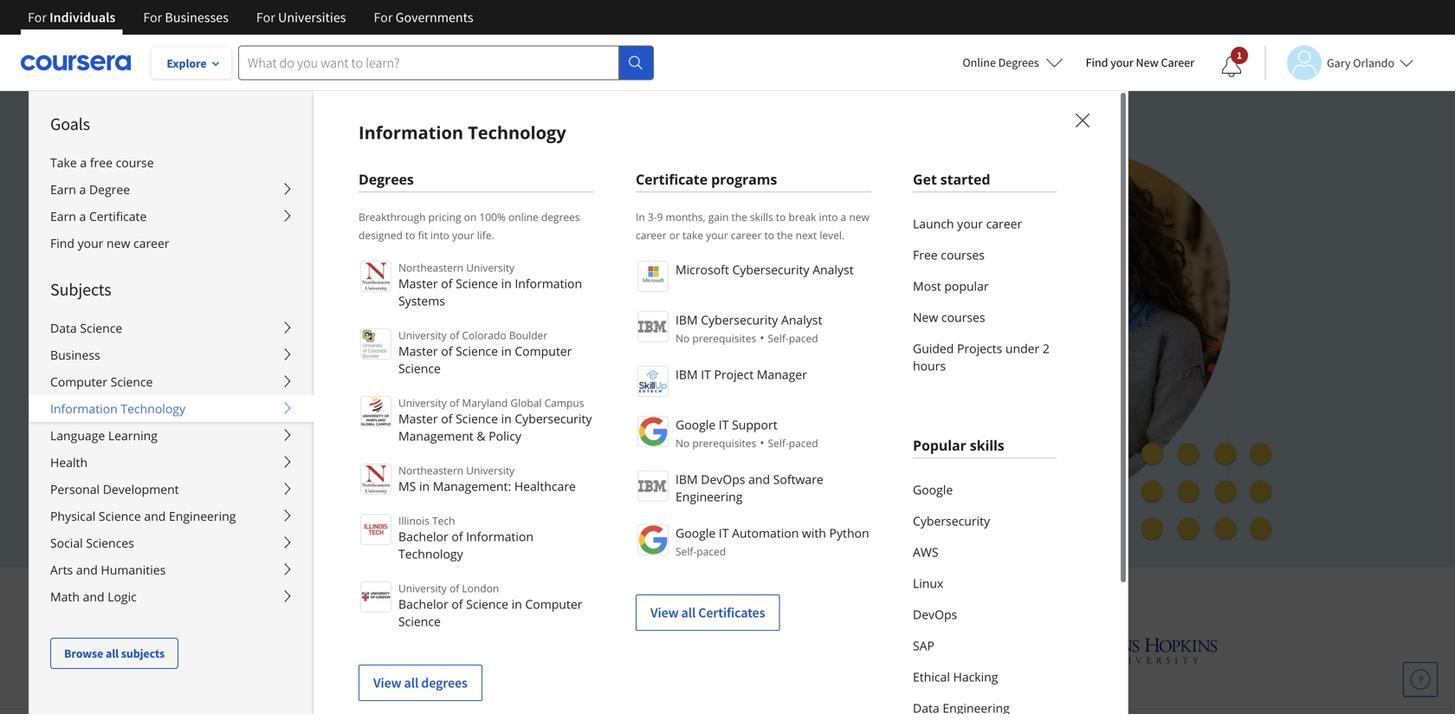 Task type: vqa. For each thing, say whether or not it's contained in the screenshot.
of students
no



Task type: describe. For each thing, give the bounding box(es) containing it.
started
[[941, 170, 991, 188]]

london
[[462, 581, 499, 595]]

ibm for ibm devops and software engineering
[[676, 471, 698, 487]]

logic
[[108, 588, 137, 605]]

your inside unlimited access to 7,000+ world-class courses, hands-on projects, and job-ready certificate programs—all included in your subscription
[[225, 304, 266, 330]]

science down colorado
[[456, 343, 498, 359]]

start 7-day free trial
[[253, 428, 379, 446]]

breakthrough
[[359, 210, 426, 224]]

in 3-9 months, gain the skills to break into a new career or take your career to the next level.
[[636, 210, 870, 242]]

subjects
[[50, 279, 111, 300]]

degrees inside information technology menu item
[[359, 170, 414, 188]]

explore button
[[152, 48, 231, 79]]

manager
[[757, 366, 807, 383]]

to left break
[[776, 210, 786, 224]]

healthcare
[[515, 478, 576, 494]]

from
[[442, 581, 489, 609]]

analyst for ibm cybersecurity analyst no prerequisites • self-paced
[[782, 312, 823, 328]]

of inside the northeastern university master of science in information systems
[[441, 275, 453, 292]]

100%
[[480, 210, 506, 224]]

personal development
[[50, 481, 179, 497]]

self- inside google it automation with python self-paced
[[676, 544, 697, 558]]

information inside the northeastern university master of science in information systems
[[515, 275, 582, 292]]

of up management
[[441, 410, 453, 427]]

for for governments
[[374, 9, 393, 26]]

information up coursera plus image
[[359, 120, 464, 144]]

management
[[399, 428, 474, 444]]

to inside breakthrough pricing on 100% online degrees designed to fit into your life.
[[406, 228, 415, 242]]

get started
[[913, 170, 991, 188]]

your inside breakthrough pricing on 100% online degrees designed to fit into your life.
[[452, 228, 475, 242]]

breakthrough pricing on 100% online degrees designed to fit into your life.
[[359, 210, 580, 242]]

list for skills
[[913, 474, 1057, 714]]

1 horizontal spatial new
[[1137, 55, 1159, 70]]

help center image
[[1411, 669, 1432, 690]]

northeastern for of
[[399, 260, 464, 275]]

social sciences button
[[29, 529, 314, 556]]

earn for earn a certificate
[[50, 208, 76, 224]]

it for project
[[701, 366, 711, 383]]

online degrees button
[[949, 43, 1078, 81]]

world-
[[467, 243, 524, 269]]

popular
[[913, 436, 967, 454]]

google for google it automation with python self-paced
[[676, 525, 716, 541]]

certificate inside information technology menu item
[[636, 170, 708, 188]]

information technology group
[[29, 90, 1456, 714]]

self- for analyst
[[768, 331, 789, 345]]

guided
[[913, 340, 954, 357]]

7,000+
[[403, 243, 462, 269]]

in inside university of maryland global campus master of science in cybersecurity management & policy
[[501, 410, 512, 427]]

all for certificate programs
[[682, 604, 696, 621]]

ethical
[[913, 669, 950, 685]]

cybersecurity inside university of maryland global campus master of science in cybersecurity management & policy
[[515, 410, 592, 427]]

hours
[[913, 357, 946, 374]]

What do you want to learn? text field
[[238, 45, 620, 80]]

google it support no prerequisites • self-paced
[[676, 416, 819, 451]]

1 horizontal spatial the
[[777, 228, 793, 242]]

information technology menu item
[[313, 90, 1456, 714]]

ibm devops and software engineering
[[676, 471, 824, 505]]

1 vertical spatial skills
[[970, 436, 1005, 454]]

information inside illinois tech bachelor of information technology
[[466, 528, 534, 545]]

2 vertical spatial with
[[893, 581, 935, 609]]

months,
[[666, 210, 706, 224]]

math and logic button
[[29, 583, 314, 610]]

science inside the northeastern university master of science in information systems
[[456, 275, 498, 292]]

partnername logo image inside ibm devops and software engineering link
[[638, 471, 669, 502]]

personal
[[50, 481, 100, 497]]

all for degrees
[[404, 674, 419, 691]]

and inside ibm devops and software engineering
[[749, 471, 770, 487]]

career inside explore menu element
[[133, 235, 169, 251]]

physical
[[50, 508, 96, 524]]

colorado
[[462, 328, 507, 342]]

• for support
[[760, 434, 765, 451]]

paced for support
[[789, 436, 819, 450]]

maryland
[[462, 396, 508, 410]]

for universities
[[256, 9, 346, 26]]

linux link
[[913, 568, 1057, 599]]

gary
[[1328, 55, 1351, 71]]

northeastern for in
[[399, 463, 464, 477]]

cybersecurity link
[[913, 505, 1057, 536]]

for businesses
[[143, 9, 229, 26]]

your left career
[[1111, 55, 1134, 70]]

individuals
[[49, 9, 116, 26]]

science inside computer science popup button
[[111, 373, 153, 390]]

a for certificate
[[79, 208, 86, 224]]

university inside the northeastern university master of science in information systems
[[466, 260, 515, 275]]

for governments
[[374, 9, 474, 26]]

no for ibm cybersecurity analyst
[[676, 331, 690, 345]]

sap
[[913, 637, 935, 654]]

in inside university of colorado boulder master of science in computer science
[[501, 343, 512, 359]]

for for businesses
[[143, 9, 162, 26]]

software
[[774, 471, 824, 487]]

included
[[658, 274, 734, 300]]

support
[[732, 416, 778, 433]]

your up free courses link
[[958, 215, 983, 232]]

9
[[657, 210, 663, 224]]

4 partnername logo image from the top
[[638, 416, 669, 447]]

university for of
[[399, 328, 447, 342]]

career
[[1162, 55, 1195, 70]]

guided projects under 2 hours
[[913, 340, 1050, 374]]

guided projects under 2 hours link
[[913, 333, 1057, 381]]

new courses link
[[913, 302, 1057, 333]]

business button
[[29, 341, 314, 368]]

browse
[[64, 646, 103, 661]]

view for degrees
[[373, 674, 402, 691]]

and right arts
[[76, 562, 98, 578]]

career up free courses link
[[987, 215, 1023, 232]]

view all certificates link
[[636, 594, 780, 631]]

of left london
[[450, 581, 459, 595]]

degree
[[89, 181, 130, 198]]

online
[[963, 55, 996, 70]]

bachelor inside illinois tech bachelor of information technology
[[399, 528, 449, 545]]

course
[[116, 154, 154, 171]]

and inside unlimited access to 7,000+ world-class courses, hands-on projects, and job-ready certificate programs—all included in your subscription
[[306, 274, 340, 300]]

ibm it project manager
[[676, 366, 807, 383]]

university of michigan image
[[714, 627, 760, 674]]

goals
[[50, 113, 90, 135]]

linux
[[913, 575, 944, 591]]

google link
[[913, 474, 1057, 505]]

explore menu element
[[29, 91, 314, 669]]

and down development
[[144, 508, 166, 524]]

career up microsoft cybersecurity analyst
[[731, 228, 762, 242]]

university for master
[[399, 396, 447, 410]]

development
[[103, 481, 179, 497]]

a for free
[[80, 154, 87, 171]]

computer inside university of colorado boulder master of science in computer science
[[515, 343, 572, 359]]

with inside google it automation with python self-paced
[[802, 525, 827, 541]]

google for google
[[913, 481, 953, 498]]

university of colorado boulder logo image
[[360, 328, 392, 360]]

master inside university of maryland global campus master of science in cybersecurity management & policy
[[399, 410, 438, 427]]

for individuals
[[28, 9, 116, 26]]

1 vertical spatial day
[[352, 469, 374, 485]]

science inside physical science and engineering dropdown button
[[99, 508, 141, 524]]

take
[[50, 154, 77, 171]]

career down 3-
[[636, 228, 667, 242]]

get
[[913, 170, 937, 188]]

most popular
[[913, 278, 989, 294]]

of left colorado
[[450, 328, 459, 342]]

launch
[[913, 215, 954, 232]]

find for find your new career
[[50, 235, 74, 251]]

0 vertical spatial day
[[298, 428, 320, 446]]

duke university image
[[429, 634, 509, 662]]

for for universities
[[256, 9, 275, 26]]

computer inside university of london bachelor of science in computer science
[[525, 596, 583, 612]]

find your new career link
[[1078, 52, 1204, 74]]

new inside explore menu element
[[107, 235, 130, 251]]

policy
[[489, 428, 522, 444]]

/year with 14-day money-back guarantee button
[[225, 468, 517, 486]]

systems
[[399, 292, 445, 309]]

degrees inside "link"
[[421, 674, 468, 691]]

orlando
[[1354, 55, 1395, 71]]

partnername logo image inside ibm it project manager link
[[638, 366, 669, 397]]

to inside unlimited access to 7,000+ world-class courses, hands-on projects, and job-ready certificate programs—all included in your subscription
[[380, 243, 398, 269]]

project
[[714, 366, 754, 383]]

information inside popup button
[[50, 400, 118, 417]]

science inside university of maryland global campus master of science in cybersecurity management & policy
[[456, 410, 498, 427]]

information technology inside menu item
[[359, 120, 566, 144]]

with inside button
[[304, 469, 332, 485]]

engineering inside dropdown button
[[169, 508, 236, 524]]

gain
[[709, 210, 729, 224]]

online
[[509, 210, 539, 224]]

take
[[683, 228, 704, 242]]

language learning
[[50, 427, 158, 444]]

find your new career link
[[29, 230, 314, 256]]

popular skills
[[913, 436, 1005, 454]]

in inside university of london bachelor of science in computer science
[[512, 596, 522, 612]]

health
[[50, 454, 88, 471]]

earn a certificate button
[[29, 203, 314, 230]]

northeastern university  logo image for ms in management: healthcare
[[360, 464, 392, 495]]

and left logic
[[83, 588, 104, 605]]

2 horizontal spatial technology
[[468, 120, 566, 144]]

projects,
[[225, 274, 301, 300]]

trial
[[351, 428, 379, 446]]

7-
[[286, 428, 298, 446]]

skills inside in 3-9 months, gain the skills to break into a new career or take your career to the next level.
[[750, 210, 774, 224]]

microsoft cybersecurity analyst
[[676, 261, 854, 278]]

businesses
[[165, 9, 229, 26]]

banner navigation
[[14, 0, 488, 35]]

in inside the northeastern university master of science in information systems
[[501, 275, 512, 292]]

social sciences
[[50, 535, 134, 551]]

all inside browse all subjects button
[[106, 646, 119, 661]]

projects
[[957, 340, 1003, 357]]

information technology button
[[29, 395, 314, 422]]

into for certificate programs
[[819, 210, 838, 224]]

of down london
[[452, 596, 463, 612]]

cybersecurity inside ibm cybersecurity analyst no prerequisites • self-paced
[[701, 312, 778, 328]]

governments
[[396, 9, 474, 26]]



Task type: locate. For each thing, give the bounding box(es) containing it.
view for certificate programs
[[651, 604, 679, 621]]

money-
[[378, 469, 423, 485]]

0 vertical spatial devops
[[701, 471, 746, 487]]

view all certificates list
[[636, 259, 872, 631]]

in down the "world-"
[[501, 275, 512, 292]]

0 vertical spatial with
[[304, 469, 332, 485]]

certificate
[[636, 170, 708, 188], [89, 208, 147, 224]]

1 vertical spatial information technology
[[50, 400, 185, 417]]

0 vertical spatial courses
[[941, 247, 985, 263]]

close image
[[1071, 108, 1094, 131], [1071, 108, 1094, 131], [1072, 109, 1094, 132]]

earn
[[50, 181, 76, 198], [50, 208, 76, 224]]

1 horizontal spatial certificate
[[636, 170, 708, 188]]

master inside the northeastern university master of science in information systems
[[399, 275, 438, 292]]

subscription
[[271, 304, 381, 330]]

earn inside dropdown button
[[50, 208, 76, 224]]

1 master from the top
[[399, 275, 438, 292]]

2 horizontal spatial with
[[893, 581, 935, 609]]

with left 14-
[[304, 469, 332, 485]]

1 vertical spatial it
[[719, 416, 729, 433]]

courses for new courses
[[942, 309, 986, 325]]

science down maryland
[[456, 410, 498, 427]]

0 vertical spatial skills
[[750, 210, 774, 224]]

university down life.
[[466, 260, 515, 275]]

1 vertical spatial northeastern
[[399, 463, 464, 477]]

ibm for ibm cybersecurity analyst no prerequisites • self-paced
[[676, 312, 698, 328]]

0 vertical spatial new
[[1137, 55, 1159, 70]]

• up the manager
[[760, 329, 765, 346]]

for left businesses
[[143, 9, 162, 26]]

science down business dropdown button
[[111, 373, 153, 390]]

day left money-
[[352, 469, 374, 485]]

in
[[636, 210, 645, 224]]

free up "most"
[[913, 247, 938, 263]]

university of maryland global campus master of science in cybersecurity management & policy
[[399, 396, 592, 444]]

university up management
[[399, 396, 447, 410]]

certificate programs
[[636, 170, 777, 188]]

2 northeastern from the top
[[399, 463, 464, 477]]

level.
[[820, 228, 845, 242]]

devops down google it support no prerequisites • self-paced
[[701, 471, 746, 487]]

earn for earn a degree
[[50, 181, 76, 198]]

1 horizontal spatial into
[[819, 210, 838, 224]]

and left software
[[749, 471, 770, 487]]

university of colorado boulder master of science in computer science
[[399, 328, 572, 377]]

cybersecurity inside list
[[913, 513, 991, 529]]

0 vertical spatial •
[[760, 329, 765, 346]]

0 vertical spatial list
[[913, 208, 1057, 381]]

information up london
[[466, 528, 534, 545]]

it inside google it automation with python self-paced
[[719, 525, 729, 541]]

certificate inside dropdown button
[[89, 208, 147, 224]]

university inside university of colorado boulder master of science in computer science
[[399, 328, 447, 342]]

northeastern university ms in management: healthcare
[[399, 463, 576, 494]]

1 button
[[1208, 46, 1256, 88]]

your down earn a certificate
[[78, 235, 103, 251]]

0 horizontal spatial day
[[298, 428, 320, 446]]

0 vertical spatial view
[[651, 604, 679, 621]]

for left governments
[[374, 9, 393, 26]]

job-
[[345, 274, 379, 300]]

it inside google it support no prerequisites • self-paced
[[719, 416, 729, 433]]

a inside take a free course link
[[80, 154, 87, 171]]

new
[[850, 210, 870, 224], [107, 235, 130, 251]]

on down gain
[[711, 243, 734, 269]]

northeastern inside northeastern university ms in management: healthcare
[[399, 463, 464, 477]]

analyst inside ibm cybersecurity analyst no prerequisites • self-paced
[[782, 312, 823, 328]]

it left automation
[[719, 525, 729, 541]]

0 horizontal spatial view
[[373, 674, 402, 691]]

of down the systems
[[441, 343, 453, 359]]

degrees inside dropdown button
[[999, 55, 1040, 70]]

1 northeastern from the top
[[399, 260, 464, 275]]

information down the class
[[515, 275, 582, 292]]

no inside google it support no prerequisites • self-paced
[[676, 436, 690, 450]]

1 horizontal spatial information technology
[[359, 120, 566, 144]]

1 northeastern university  logo image from the top
[[360, 261, 392, 292]]

computer science button
[[29, 368, 314, 395]]

university up 'management:'
[[466, 463, 515, 477]]

ibm down 'included' at top
[[676, 312, 698, 328]]

1 earn from the top
[[50, 181, 76, 198]]

life.
[[477, 228, 495, 242]]

find your new career
[[50, 235, 169, 251]]

bachelor down illinois
[[399, 528, 449, 545]]

it left support
[[719, 416, 729, 433]]

with down aws
[[893, 581, 935, 609]]

university right university of london logo
[[399, 581, 447, 595]]

1 vertical spatial technology
[[121, 400, 185, 417]]

google inside google link
[[913, 481, 953, 498]]

northeastern up ms
[[399, 463, 464, 477]]

0 horizontal spatial information technology
[[50, 400, 185, 417]]

self- inside google it support no prerequisites • self-paced
[[768, 436, 789, 450]]

list containing google
[[913, 474, 1057, 714]]

1 bachelor from the top
[[399, 528, 449, 545]]

1 for from the left
[[28, 9, 47, 26]]

1 vertical spatial prerequisites
[[693, 436, 757, 450]]

paced inside google it automation with python self-paced
[[697, 544, 726, 558]]

google left support
[[676, 416, 716, 433]]

2 vertical spatial master
[[399, 410, 438, 427]]

for for individuals
[[28, 9, 47, 26]]

self- inside ibm cybersecurity analyst no prerequisites • self-paced
[[768, 331, 789, 345]]

6 partnername logo image from the top
[[638, 524, 669, 555]]

1 prerequisites from the top
[[693, 331, 757, 345]]

courses inside new courses link
[[942, 309, 986, 325]]

2 master from the top
[[399, 343, 438, 359]]

2 list from the top
[[913, 474, 1057, 714]]

science down personal development
[[99, 508, 141, 524]]

math
[[50, 588, 80, 605]]

illinois
[[399, 513, 430, 528]]

1 vertical spatial •
[[760, 434, 765, 451]]

1 horizontal spatial new
[[850, 210, 870, 224]]

technology down tech at the bottom of the page
[[399, 545, 463, 562]]

1 horizontal spatial on
[[711, 243, 734, 269]]

find left career
[[1086, 55, 1109, 70]]

free left trial
[[322, 428, 349, 446]]

science
[[456, 275, 498, 292], [80, 320, 122, 336], [456, 343, 498, 359], [399, 360, 441, 377], [111, 373, 153, 390], [456, 410, 498, 427], [99, 508, 141, 524], [466, 596, 509, 612], [399, 613, 441, 630]]

• inside google it support no prerequisites • self-paced
[[760, 434, 765, 451]]

university inside university of maryland global campus master of science in cybersecurity management & policy
[[399, 396, 447, 410]]

275+
[[495, 581, 542, 609]]

on inside unlimited access to 7,000+ world-class courses, hands-on projects, and job-ready certificate programs—all included in your subscription
[[711, 243, 734, 269]]

list for started
[[913, 208, 1057, 381]]

new right break
[[850, 210, 870, 224]]

information up language
[[50, 400, 118, 417]]

certificate up 'find your new career'
[[89, 208, 147, 224]]

partnername logo image inside microsoft cybersecurity analyst link
[[638, 261, 669, 292]]

1 horizontal spatial degrees
[[999, 55, 1040, 70]]

show notifications image
[[1222, 56, 1243, 77]]

0 horizontal spatial engineering
[[169, 508, 236, 524]]

coursera
[[940, 581, 1029, 609]]

earn a degree button
[[29, 176, 314, 203]]

0 horizontal spatial find
[[50, 235, 74, 251]]

•
[[760, 329, 765, 346], [760, 434, 765, 451]]

1 vertical spatial free
[[322, 428, 349, 446]]

no inside ibm cybersecurity analyst no prerequisites • self-paced
[[676, 331, 690, 345]]

in up the policy
[[501, 410, 512, 427]]

2 horizontal spatial all
[[682, 604, 696, 621]]

certificate up 9
[[636, 170, 708, 188]]

0 horizontal spatial on
[[464, 210, 477, 224]]

a left degree
[[79, 181, 86, 198]]

google it automation with python self-paced
[[676, 525, 870, 558]]

&
[[477, 428, 486, 444]]

automation
[[732, 525, 799, 541]]

1 list from the top
[[913, 208, 1057, 381]]

1 vertical spatial courses
[[942, 309, 986, 325]]

it left "project" at bottom
[[701, 366, 711, 383]]

browse all subjects
[[64, 646, 165, 661]]

0 horizontal spatial technology
[[121, 400, 185, 417]]

ibm inside ibm cybersecurity analyst no prerequisites • self-paced
[[676, 312, 698, 328]]

devops inside ibm devops and software engineering
[[701, 471, 746, 487]]

find
[[1086, 55, 1109, 70], [50, 235, 74, 251]]

earn inside 'dropdown button'
[[50, 181, 76, 198]]

fit
[[418, 228, 428, 242]]

business
[[50, 347, 100, 363]]

2 ibm from the top
[[676, 366, 698, 383]]

earn down earn a degree
[[50, 208, 76, 224]]

cybersecurity down in 3-9 months, gain the skills to break into a new career or take your career to the next level.
[[733, 261, 810, 278]]

0 vertical spatial certificate
[[636, 170, 708, 188]]

list
[[913, 208, 1057, 381], [913, 474, 1057, 714]]

to left fit
[[406, 228, 415, 242]]

computer inside popup button
[[50, 373, 107, 390]]

None search field
[[238, 45, 654, 80]]

no for google it support
[[676, 436, 690, 450]]

northeastern university  logo image down designed
[[360, 261, 392, 292]]

5 partnername logo image from the top
[[638, 471, 669, 502]]

for left individuals
[[28, 9, 47, 26]]

google inside google it automation with python self-paced
[[676, 525, 716, 541]]

free inside information technology menu item
[[913, 247, 938, 263]]

microsoft cybersecurity analyst link
[[636, 259, 872, 292]]

devops inside list
[[913, 606, 958, 623]]

on inside breakthrough pricing on 100% online degrees designed to fit into your life.
[[464, 210, 477, 224]]

1 horizontal spatial with
[[802, 525, 827, 541]]

2 for from the left
[[143, 9, 162, 26]]

1 horizontal spatial find
[[1086, 55, 1109, 70]]

google for google it support no prerequisites • self-paced
[[676, 416, 716, 433]]

in inside unlimited access to 7,000+ world-class courses, hands-on projects, and job-ready certificate programs—all included in your subscription
[[739, 274, 756, 300]]

unlimited
[[225, 243, 312, 269]]

0 horizontal spatial all
[[106, 646, 119, 661]]

analyst up the manager
[[782, 312, 823, 328]]

new inside information technology menu item
[[913, 309, 939, 325]]

science down the "world-"
[[456, 275, 498, 292]]

1 vertical spatial with
[[802, 525, 827, 541]]

0 horizontal spatial degrees
[[359, 170, 414, 188]]

2 courses from the top
[[942, 309, 986, 325]]

prerequisites for it
[[693, 436, 757, 450]]

humanities
[[101, 562, 166, 578]]

0 vertical spatial information technology
[[359, 120, 566, 144]]

1 vertical spatial master
[[399, 343, 438, 359]]

ibm
[[676, 312, 698, 328], [676, 366, 698, 383], [676, 471, 698, 487]]

0 vertical spatial computer
[[515, 343, 572, 359]]

• for analyst
[[760, 329, 765, 346]]

devops down linux
[[913, 606, 958, 623]]

illinois tech logo image
[[360, 514, 392, 545]]

bachelor
[[399, 528, 449, 545], [399, 596, 449, 612]]

courses for free courses
[[941, 247, 985, 263]]

into right fit
[[431, 228, 450, 242]]

0 vertical spatial bachelor
[[399, 528, 449, 545]]

0 horizontal spatial new
[[913, 309, 939, 325]]

1 • from the top
[[760, 329, 765, 346]]

find inside explore menu element
[[50, 235, 74, 251]]

• inside ibm cybersecurity analyst no prerequisites • self-paced
[[760, 329, 765, 346]]

free courses
[[913, 247, 985, 263]]

take a free course
[[50, 154, 154, 171]]

0 vertical spatial new
[[850, 210, 870, 224]]

master
[[399, 275, 438, 292], [399, 343, 438, 359], [399, 410, 438, 427]]

into for degrees
[[431, 228, 450, 242]]

skills left break
[[750, 210, 774, 224]]

a for degree
[[79, 181, 86, 198]]

university inside northeastern university ms in management: healthcare
[[466, 463, 515, 477]]

your inside in 3-9 months, gain the skills to break into a new career or take your career to the next level.
[[706, 228, 728, 242]]

paced up software
[[789, 436, 819, 450]]

0 vertical spatial on
[[464, 210, 477, 224]]

courses up popular
[[941, 247, 985, 263]]

1 vertical spatial list
[[913, 474, 1057, 714]]

prerequisites for cybersecurity
[[693, 331, 757, 345]]

guarantee
[[455, 469, 517, 485]]

0 vertical spatial into
[[819, 210, 838, 224]]

university of london bachelor of science in computer science
[[399, 581, 583, 630]]

1 horizontal spatial view
[[651, 604, 679, 621]]

of inside illinois tech bachelor of information technology
[[452, 528, 463, 545]]

ibm for ibm it project manager
[[676, 366, 698, 383]]

technology up online
[[468, 120, 566, 144]]

to up microsoft cybersecurity analyst
[[765, 228, 775, 242]]

1 vertical spatial computer
[[50, 373, 107, 390]]

university inside university of london bachelor of science in computer science
[[399, 581, 447, 595]]

a down earn a degree
[[79, 208, 86, 224]]

paced up the manager
[[789, 331, 819, 345]]

it for automation
[[719, 525, 729, 541]]

1 horizontal spatial degrees
[[541, 210, 580, 224]]

popular
[[945, 278, 989, 294]]

0 vertical spatial analyst
[[813, 261, 854, 278]]

1 courses from the top
[[941, 247, 985, 263]]

all inside "view all certificates" "link"
[[682, 604, 696, 621]]

1 vertical spatial earn
[[50, 208, 76, 224]]

data
[[50, 320, 77, 336]]

free inside button
[[322, 428, 349, 446]]

and down google it automation with python self-paced
[[740, 581, 777, 609]]

1 vertical spatial find
[[50, 235, 74, 251]]

4 for from the left
[[374, 9, 393, 26]]

2 vertical spatial google
[[676, 525, 716, 541]]

companies
[[782, 581, 888, 609]]

0 horizontal spatial with
[[304, 469, 332, 485]]

1 horizontal spatial engineering
[[676, 488, 743, 505]]

2 vertical spatial all
[[404, 674, 419, 691]]

view all certificates
[[651, 604, 765, 621]]

science down the systems
[[399, 360, 441, 377]]

degrees inside breakthrough pricing on 100% online degrees designed to fit into your life.
[[541, 210, 580, 224]]

cybersecurity up aws
[[913, 513, 991, 529]]

0 vertical spatial free
[[913, 247, 938, 263]]

a inside earn a degree 'dropdown button'
[[79, 181, 86, 198]]

all inside view all degrees "link"
[[404, 674, 419, 691]]

ibm left "project" at bottom
[[676, 366, 698, 383]]

0 vertical spatial self-
[[768, 331, 789, 345]]

1 vertical spatial degrees
[[421, 674, 468, 691]]

earn a degree
[[50, 181, 130, 198]]

ibm inside ibm devops and software engineering
[[676, 471, 698, 487]]

2 earn from the top
[[50, 208, 76, 224]]

computer science
[[50, 373, 153, 390]]

2 prerequisites from the top
[[693, 436, 757, 450]]

1 vertical spatial engineering
[[169, 508, 236, 524]]

in up ibm cybersecurity analyst no prerequisites • self-paced
[[739, 274, 756, 300]]

your left life.
[[452, 228, 475, 242]]

next
[[796, 228, 817, 242]]

1 vertical spatial the
[[777, 228, 793, 242]]

into up "level."
[[819, 210, 838, 224]]

1 horizontal spatial technology
[[399, 545, 463, 562]]

coursera image
[[21, 49, 131, 76]]

find for find your new career
[[1086, 55, 1109, 70]]

new inside in 3-9 months, gain the skills to break into a new career or take your career to the next level.
[[850, 210, 870, 224]]

google inside google it support no prerequisites • self-paced
[[676, 416, 716, 433]]

prerequisites up "project" at bottom
[[693, 331, 757, 345]]

arts
[[50, 562, 73, 578]]

2 bachelor from the top
[[399, 596, 449, 612]]

northeastern university  logo image left ms
[[360, 464, 392, 495]]

certificate
[[435, 274, 522, 300]]

explore
[[167, 55, 207, 71]]

1 no from the top
[[676, 331, 690, 345]]

subjects
[[121, 646, 165, 661]]

in right from
[[512, 596, 522, 612]]

1 vertical spatial bachelor
[[399, 596, 449, 612]]

1 vertical spatial view
[[373, 674, 402, 691]]

your down projects,
[[225, 304, 266, 330]]

into inside breakthrough pricing on 100% online degrees designed to fit into your life.
[[431, 228, 450, 242]]

0 vertical spatial technology
[[468, 120, 566, 144]]

1 vertical spatial all
[[106, 646, 119, 661]]

with
[[304, 469, 332, 485], [802, 525, 827, 541], [893, 581, 935, 609]]

learning
[[108, 427, 158, 444]]

2 vertical spatial paced
[[697, 544, 726, 558]]

it for support
[[719, 416, 729, 433]]

prerequisites inside ibm cybersecurity analyst no prerequisites • self-paced
[[693, 331, 757, 345]]

3 partnername logo image from the top
[[638, 366, 669, 397]]

2 partnername logo image from the top
[[638, 311, 669, 342]]

the left next
[[777, 228, 793, 242]]

master up the systems
[[399, 275, 438, 292]]

and up subscription
[[306, 274, 340, 300]]

of down tech at the bottom of the page
[[452, 528, 463, 545]]

cybersecurity down microsoft cybersecurity analyst link on the top
[[701, 312, 778, 328]]

1 horizontal spatial all
[[404, 674, 419, 691]]

2 vertical spatial computer
[[525, 596, 583, 612]]

1 vertical spatial into
[[431, 228, 450, 242]]

information technology inside popup button
[[50, 400, 185, 417]]

new down "most"
[[913, 309, 939, 325]]

1 vertical spatial northeastern university  logo image
[[360, 464, 392, 495]]

self-
[[768, 331, 789, 345], [768, 436, 789, 450], [676, 544, 697, 558]]

a up "level."
[[841, 210, 847, 224]]

3 for from the left
[[256, 9, 275, 26]]

for left universities
[[256, 9, 275, 26]]

university for science
[[399, 581, 447, 595]]

in inside northeastern university ms in management: healthcare
[[419, 478, 430, 494]]

to
[[776, 210, 786, 224], [406, 228, 415, 242], [765, 228, 775, 242], [380, 243, 398, 269]]

analyst for microsoft cybersecurity analyst
[[813, 261, 854, 278]]

career down earn a certificate dropdown button
[[133, 235, 169, 251]]

your inside explore menu element
[[78, 235, 103, 251]]

self- up universities
[[676, 544, 697, 558]]

1 partnername logo image from the top
[[638, 261, 669, 292]]

self- for support
[[768, 436, 789, 450]]

courses inside free courses link
[[941, 247, 985, 263]]

degrees right online
[[999, 55, 1040, 70]]

1 vertical spatial analyst
[[782, 312, 823, 328]]

physical science and engineering
[[50, 508, 236, 524]]

0 horizontal spatial degrees
[[421, 674, 468, 691]]

1 vertical spatial no
[[676, 436, 690, 450]]

university of london logo image
[[360, 581, 392, 613]]

google
[[676, 416, 716, 433], [913, 481, 953, 498], [676, 525, 716, 541]]

illinois tech bachelor of information technology
[[399, 513, 534, 562]]

0 horizontal spatial free
[[322, 428, 349, 446]]

break
[[789, 210, 817, 224]]

view all degrees list
[[359, 259, 594, 701]]

northeastern
[[399, 260, 464, 275], [399, 463, 464, 477]]

$59 /month, cancel anytime
[[225, 388, 390, 405]]

1 horizontal spatial devops
[[913, 606, 958, 623]]

1 vertical spatial new
[[913, 309, 939, 325]]

in down boulder
[[501, 343, 512, 359]]

2 northeastern university  logo image from the top
[[360, 464, 392, 495]]

to down designed
[[380, 243, 398, 269]]

1 horizontal spatial free
[[913, 247, 938, 263]]

science inside data science popup button
[[80, 320, 122, 336]]

bachelor inside university of london bachelor of science in computer science
[[399, 596, 449, 612]]

partnername logo image
[[638, 261, 669, 292], [638, 311, 669, 342], [638, 366, 669, 397], [638, 416, 669, 447], [638, 471, 669, 502], [638, 524, 669, 555]]

most
[[913, 278, 942, 294]]

paced for analyst
[[789, 331, 819, 345]]

paced inside google it support no prerequisites • self-paced
[[789, 436, 819, 450]]

analyst down "level."
[[813, 261, 854, 278]]

northeastern university  logo image
[[360, 261, 392, 292], [360, 464, 392, 495]]

master inside university of colorado boulder master of science in computer science
[[399, 343, 438, 359]]

into inside in 3-9 months, gain the skills to break into a new career or take your career to the next level.
[[819, 210, 838, 224]]

johns hopkins university image
[[1054, 634, 1218, 666]]

of left maryland
[[450, 396, 459, 410]]

0 horizontal spatial devops
[[701, 471, 746, 487]]

cybersecurity down the "campus"
[[515, 410, 592, 427]]

class
[[524, 243, 567, 269]]

1 vertical spatial paced
[[789, 436, 819, 450]]

a inside earn a certificate dropdown button
[[79, 208, 86, 224]]

new down earn a certificate
[[107, 235, 130, 251]]

no
[[676, 331, 690, 345], [676, 436, 690, 450]]

degrees up breakthrough
[[359, 170, 414, 188]]

start
[[253, 428, 283, 446]]

1 vertical spatial self-
[[768, 436, 789, 450]]

google down popular
[[913, 481, 953, 498]]

0 vertical spatial it
[[701, 366, 711, 383]]

0 vertical spatial degrees
[[999, 55, 1040, 70]]

anytime
[[340, 388, 390, 405]]

information technology
[[359, 120, 566, 144], [50, 400, 185, 417]]

science down learn
[[399, 613, 441, 630]]

2 vertical spatial self-
[[676, 544, 697, 558]]

ibm inside ibm it project manager link
[[676, 366, 698, 383]]

ibm down google it support no prerequisites • self-paced
[[676, 471, 698, 487]]

technology inside illinois tech bachelor of information technology
[[399, 545, 463, 562]]

engineering inside ibm devops and software engineering
[[676, 488, 743, 505]]

0 vertical spatial master
[[399, 275, 438, 292]]

self- down support
[[768, 436, 789, 450]]

career
[[987, 215, 1023, 232], [636, 228, 667, 242], [731, 228, 762, 242], [133, 235, 169, 251]]

3 master from the top
[[399, 410, 438, 427]]

0 horizontal spatial into
[[431, 228, 450, 242]]

1 vertical spatial certificate
[[89, 208, 147, 224]]

close image
[[1071, 108, 1094, 131], [1071, 108, 1094, 131], [1071, 108, 1094, 131]]

1 vertical spatial ibm
[[676, 366, 698, 383]]

university of illinois at urbana-champaign image
[[237, 636, 373, 664]]

1 vertical spatial on
[[711, 243, 734, 269]]

0 vertical spatial northeastern
[[399, 260, 464, 275]]

sciences
[[86, 535, 134, 551]]

/year with 14-day money-back guarantee
[[269, 469, 517, 485]]

3 ibm from the top
[[676, 471, 698, 487]]

2 no from the top
[[676, 436, 690, 450]]

prerequisites inside google it support no prerequisites • self-paced
[[693, 436, 757, 450]]

northeastern university  logo image for master of science in information systems
[[360, 261, 392, 292]]

list containing launch your career
[[913, 208, 1057, 381]]

coursera plus image
[[225, 163, 489, 189]]

google up universities
[[676, 525, 716, 541]]

1 ibm from the top
[[676, 312, 698, 328]]

2 • from the top
[[760, 434, 765, 451]]

your down gain
[[706, 228, 728, 242]]

and
[[306, 274, 340, 300], [749, 471, 770, 487], [144, 508, 166, 524], [76, 562, 98, 578], [740, 581, 777, 609], [83, 588, 104, 605]]

hacking
[[954, 669, 999, 685]]

new left career
[[1137, 55, 1159, 70]]

0 vertical spatial the
[[732, 210, 748, 224]]

1 vertical spatial google
[[913, 481, 953, 498]]

paced inside ibm cybersecurity analyst no prerequisites • self-paced
[[789, 331, 819, 345]]

prerequisites
[[693, 331, 757, 345], [693, 436, 757, 450]]

1 horizontal spatial day
[[352, 469, 374, 485]]

language
[[50, 427, 105, 444]]

university
[[466, 260, 515, 275], [399, 328, 447, 342], [399, 396, 447, 410], [466, 463, 515, 477], [399, 581, 447, 595]]

ms
[[399, 478, 416, 494]]

engineering down personal development popup button
[[169, 508, 236, 524]]

technology inside popup button
[[121, 400, 185, 417]]

science down london
[[466, 596, 509, 612]]

ibm cybersecurity analyst no prerequisites • self-paced
[[676, 312, 823, 346]]

university of maryland global campus logo image
[[360, 396, 392, 427]]

a inside in 3-9 months, gain the skills to break into a new career or take your career to the next level.
[[841, 210, 847, 224]]

courses,
[[571, 243, 645, 269]]



